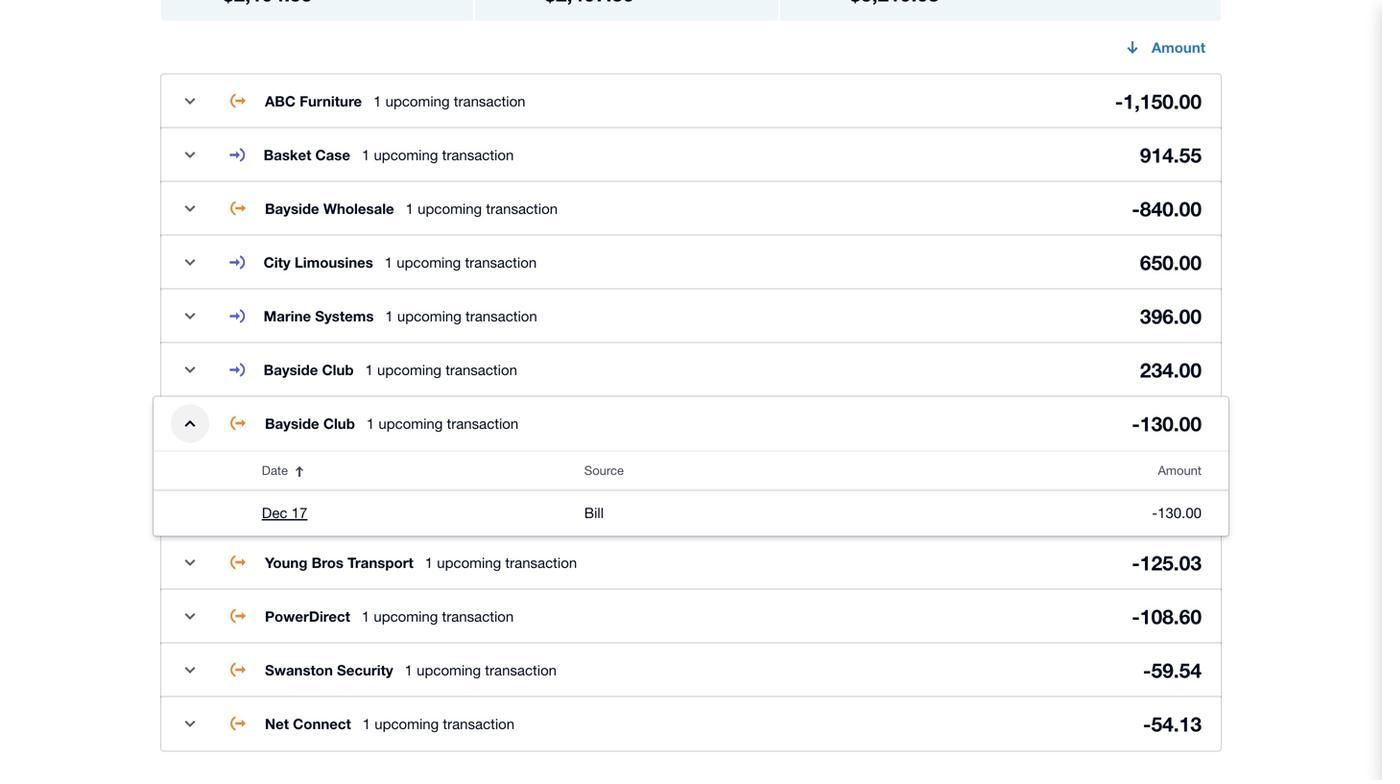 Task type: describe. For each thing, give the bounding box(es) containing it.
source
[[584, 463, 624, 478]]

dec 17 link
[[262, 502, 307, 525]]

toggle image for 1,150.00
[[171, 82, 209, 120]]

amount button
[[1003, 452, 1229, 490]]

-840.00
[[1132, 197, 1202, 221]]

abc furniture
[[265, 93, 362, 110]]

powerdirect
[[265, 608, 350, 625]]

furniture
[[300, 93, 362, 110]]

1 for -1,150.00
[[374, 93, 382, 109]]

basket
[[264, 146, 311, 164]]

1 for -130.00
[[367, 415, 375, 432]]

130.00 inside the "list of upcoming transactions for this contact or account within the selected timeframe" element
[[1158, 504, 1202, 521]]

-59.54
[[1143, 658, 1202, 682]]

case
[[315, 146, 350, 164]]

- for club
[[1132, 412, 1140, 436]]

- inside the "list of upcoming transactions for this contact or account within the selected timeframe" element
[[1152, 504, 1158, 521]]

toggle image for -840.00
[[171, 190, 209, 228]]

1 vertical spatial bayside
[[264, 361, 318, 379]]

234.00
[[1140, 358, 1202, 382]]

source button
[[573, 452, 1003, 490]]

-108.60
[[1132, 605, 1202, 629]]

transaction for 650.00
[[465, 254, 537, 271]]

1 upcoming transaction for 234.00
[[365, 361, 517, 378]]

date
[[262, 463, 288, 478]]

1 for 650.00
[[385, 254, 393, 271]]

- for bros
[[1132, 551, 1140, 575]]

650.00
[[1140, 250, 1202, 274]]

17
[[291, 504, 307, 521]]

systems
[[315, 308, 374, 325]]

security
[[337, 662, 393, 679]]

upcoming for -1,150.00
[[386, 93, 450, 109]]

54.13
[[1151, 712, 1202, 736]]

club for -130.00
[[323, 415, 355, 432]]

amount inside popup button
[[1152, 39, 1206, 56]]

1 upcoming transaction for -840.00
[[406, 200, 558, 217]]

914.55
[[1140, 143, 1202, 167]]

bayside for 840.00
[[265, 200, 319, 217]]

swanston
[[265, 662, 333, 679]]

transaction for -108.60
[[442, 608, 514, 625]]

connect
[[293, 716, 351, 733]]

- down -125.03
[[1132, 605, 1140, 629]]

list of upcoming transactions for this contact or account within the selected timeframe element
[[154, 452, 1229, 536]]

toggle image for 396.00
[[171, 297, 209, 335]]

upcoming for -130.00
[[379, 415, 443, 432]]

0 vertical spatial 130.00
[[1140, 412, 1202, 436]]

upcoming for 396.00
[[397, 308, 462, 324]]

transaction for -1,150.00
[[454, 93, 526, 109]]

upcoming for -840.00
[[418, 200, 482, 217]]

1,150.00
[[1123, 89, 1202, 113]]

marine
[[264, 308, 311, 325]]

young
[[265, 554, 308, 572]]

59.54
[[1151, 658, 1202, 682]]

1 for 396.00
[[385, 308, 393, 324]]

transaction for -125.03
[[505, 554, 577, 571]]

transaction for -130.00
[[447, 415, 519, 432]]

upcoming for -108.60
[[374, 608, 438, 625]]

date button
[[250, 452, 573, 490]]

toggle image for 914.55
[[171, 136, 209, 174]]

wholesale
[[323, 200, 394, 217]]

bayside club for -130.00
[[265, 415, 355, 432]]

1 for -840.00
[[406, 200, 414, 217]]

upcoming for -59.54
[[417, 662, 481, 679]]

toggle image for -108.60
[[171, 598, 209, 636]]



Task type: vqa. For each thing, say whether or not it's contained in the screenshot.
banner
no



Task type: locate. For each thing, give the bounding box(es) containing it.
toggle image for 234.00
[[171, 351, 209, 389]]

transaction for 914.55
[[442, 146, 514, 163]]

1 right systems
[[385, 308, 393, 324]]

1 upcoming transaction for -59.54
[[405, 662, 557, 679]]

city limousines
[[264, 254, 373, 271]]

1 for -59.54
[[405, 662, 413, 679]]

- for wholesale
[[1132, 197, 1140, 221]]

- up "650.00"
[[1132, 197, 1140, 221]]

0 vertical spatial bayside club
[[264, 361, 354, 379]]

bayside down marine
[[264, 361, 318, 379]]

1 up date button
[[367, 415, 375, 432]]

basket case
[[264, 146, 350, 164]]

city
[[264, 254, 291, 271]]

1 right the security
[[405, 662, 413, 679]]

amount up '125.03'
[[1158, 463, 1202, 478]]

-130.00 inside the "list of upcoming transactions for this contact or account within the selected timeframe" element
[[1152, 504, 1202, 521]]

abc
[[265, 93, 296, 110]]

- down amount popup button
[[1115, 89, 1123, 113]]

club down systems
[[322, 361, 354, 379]]

transaction for -54.13
[[443, 716, 515, 732]]

bayside for 130.00
[[265, 415, 319, 432]]

1 down systems
[[365, 361, 373, 378]]

5 toggle image from the top
[[171, 598, 209, 636]]

1 upcoming transaction for 650.00
[[385, 254, 537, 271]]

1 for 234.00
[[365, 361, 373, 378]]

- down '-59.54'
[[1143, 712, 1151, 736]]

1 upcoming transaction for -108.60
[[362, 608, 514, 625]]

bayside wholesale
[[265, 200, 394, 217]]

amount button
[[1110, 28, 1221, 67]]

bayside down basket
[[265, 200, 319, 217]]

bill
[[584, 504, 604, 521]]

-130.00
[[1132, 412, 1202, 436], [1152, 504, 1202, 521]]

upcoming for -125.03
[[437, 554, 501, 571]]

1 vertical spatial -130.00
[[1152, 504, 1202, 521]]

0 vertical spatial club
[[322, 361, 354, 379]]

bayside club down marine systems
[[264, 361, 354, 379]]

1 for 914.55
[[362, 146, 370, 163]]

young bros transport
[[265, 554, 414, 572]]

1 vertical spatial 130.00
[[1158, 504, 1202, 521]]

2 vertical spatial bayside
[[265, 415, 319, 432]]

bayside up "date" on the left of the page
[[265, 415, 319, 432]]

396.00
[[1140, 304, 1202, 328]]

transaction
[[454, 93, 526, 109], [442, 146, 514, 163], [486, 200, 558, 217], [465, 254, 537, 271], [466, 308, 537, 324], [446, 361, 517, 378], [447, 415, 519, 432], [505, 554, 577, 571], [442, 608, 514, 625], [485, 662, 557, 679], [443, 716, 515, 732]]

1 vertical spatial amount
[[1158, 463, 1202, 478]]

1 toggle image from the top
[[171, 136, 209, 174]]

1 for -108.60
[[362, 608, 370, 625]]

swanston security
[[265, 662, 393, 679]]

6 toggle image from the top
[[171, 705, 209, 743]]

130.00
[[1140, 412, 1202, 436], [1158, 504, 1202, 521]]

transaction for 396.00
[[466, 308, 537, 324]]

1 upcoming transaction for -54.13
[[363, 716, 515, 732]]

-130.00 down 234.00
[[1132, 412, 1202, 436]]

0 vertical spatial amount
[[1152, 39, 1206, 56]]

toggle image for 54.13
[[171, 705, 209, 743]]

- for connect
[[1143, 712, 1151, 736]]

- up -108.60
[[1132, 551, 1140, 575]]

-125.03
[[1132, 551, 1202, 575]]

upcoming for 234.00
[[377, 361, 442, 378]]

upcoming for 650.00
[[397, 254, 461, 271]]

1 for -54.13
[[363, 716, 371, 732]]

130.00 up '125.03'
[[1158, 504, 1202, 521]]

limousines
[[295, 254, 373, 271]]

3 toggle image from the top
[[171, 405, 209, 443]]

1
[[374, 93, 382, 109], [362, 146, 370, 163], [406, 200, 414, 217], [385, 254, 393, 271], [385, 308, 393, 324], [365, 361, 373, 378], [367, 415, 375, 432], [425, 554, 433, 571], [362, 608, 370, 625], [405, 662, 413, 679], [363, 716, 371, 732]]

-1,150.00
[[1115, 89, 1202, 113]]

1 toggle image from the top
[[171, 82, 209, 120]]

toggle image for 59.54
[[171, 651, 209, 690]]

0 vertical spatial -130.00
[[1132, 412, 1202, 436]]

1 vertical spatial club
[[323, 415, 355, 432]]

upcoming for 914.55
[[374, 146, 438, 163]]

1 right limousines
[[385, 254, 393, 271]]

5 toggle image from the top
[[171, 651, 209, 690]]

-130.00 up '125.03'
[[1152, 504, 1202, 521]]

1 upcoming transaction for -130.00
[[367, 415, 519, 432]]

1 upcoming transaction for -1,150.00
[[374, 93, 526, 109]]

toggle image
[[171, 136, 209, 174], [171, 190, 209, 228], [171, 297, 209, 335], [171, 351, 209, 389], [171, 598, 209, 636]]

dec 17
[[262, 504, 307, 521]]

2 toggle image from the top
[[171, 243, 209, 282]]

1 upcoming transaction
[[374, 93, 526, 109], [362, 146, 514, 163], [406, 200, 558, 217], [385, 254, 537, 271], [385, 308, 537, 324], [365, 361, 517, 378], [367, 415, 519, 432], [425, 554, 577, 571], [362, 608, 514, 625], [405, 662, 557, 679], [363, 716, 515, 732]]

108.60
[[1140, 605, 1202, 629]]

- up -125.03
[[1152, 504, 1158, 521]]

1 upcoming transaction for 396.00
[[385, 308, 537, 324]]

transaction for -59.54
[[485, 662, 557, 679]]

130.00 down 234.00
[[1140, 412, 1202, 436]]

club up date button
[[323, 415, 355, 432]]

1 right furniture
[[374, 93, 382, 109]]

- for security
[[1143, 658, 1151, 682]]

toggle image for 125.03
[[171, 544, 209, 582]]

dec
[[262, 504, 287, 521]]

bayside
[[265, 200, 319, 217], [264, 361, 318, 379], [265, 415, 319, 432]]

125.03
[[1140, 551, 1202, 575]]

1 up the security
[[362, 608, 370, 625]]

0 vertical spatial bayside
[[265, 200, 319, 217]]

bayside club up "date" on the left of the page
[[265, 415, 355, 432]]

toggle image
[[171, 82, 209, 120], [171, 243, 209, 282], [171, 405, 209, 443], [171, 544, 209, 582], [171, 651, 209, 690], [171, 705, 209, 743]]

bayside club
[[264, 361, 354, 379], [265, 415, 355, 432]]

bros
[[312, 554, 344, 572]]

840.00
[[1140, 197, 1202, 221]]

amount inside button
[[1158, 463, 1202, 478]]

3 toggle image from the top
[[171, 297, 209, 335]]

net
[[265, 716, 289, 733]]

net connect
[[265, 716, 351, 733]]

2 toggle image from the top
[[171, 190, 209, 228]]

upcoming
[[386, 93, 450, 109], [374, 146, 438, 163], [418, 200, 482, 217], [397, 254, 461, 271], [397, 308, 462, 324], [377, 361, 442, 378], [379, 415, 443, 432], [437, 554, 501, 571], [374, 608, 438, 625], [417, 662, 481, 679], [375, 716, 439, 732]]

-54.13
[[1143, 712, 1202, 736]]

1 right connect
[[363, 716, 371, 732]]

marine systems
[[264, 308, 374, 325]]

1 right wholesale
[[406, 200, 414, 217]]

transaction for 234.00
[[446, 361, 517, 378]]

1 upcoming transaction for 914.55
[[362, 146, 514, 163]]

club for 234.00
[[322, 361, 354, 379]]

-
[[1115, 89, 1123, 113], [1132, 197, 1140, 221], [1132, 412, 1140, 436], [1152, 504, 1158, 521], [1132, 551, 1140, 575], [1132, 605, 1140, 629], [1143, 658, 1151, 682], [1143, 712, 1151, 736]]

1 right transport
[[425, 554, 433, 571]]

4 toggle image from the top
[[171, 544, 209, 582]]

- up amount button at the right bottom of page
[[1132, 412, 1140, 436]]

1 upcoming transaction for -125.03
[[425, 554, 577, 571]]

1 right case
[[362, 146, 370, 163]]

transaction for -840.00
[[486, 200, 558, 217]]

club
[[322, 361, 354, 379], [323, 415, 355, 432]]

1 vertical spatial bayside club
[[265, 415, 355, 432]]

- for furniture
[[1115, 89, 1123, 113]]

amount
[[1152, 39, 1206, 56], [1158, 463, 1202, 478]]

- down -108.60
[[1143, 658, 1151, 682]]

upcoming for -54.13
[[375, 716, 439, 732]]

4 toggle image from the top
[[171, 351, 209, 389]]

amount up the 1,150.00
[[1152, 39, 1206, 56]]

1 for -125.03
[[425, 554, 433, 571]]

transport
[[348, 554, 414, 572]]

bayside club for 234.00
[[264, 361, 354, 379]]



